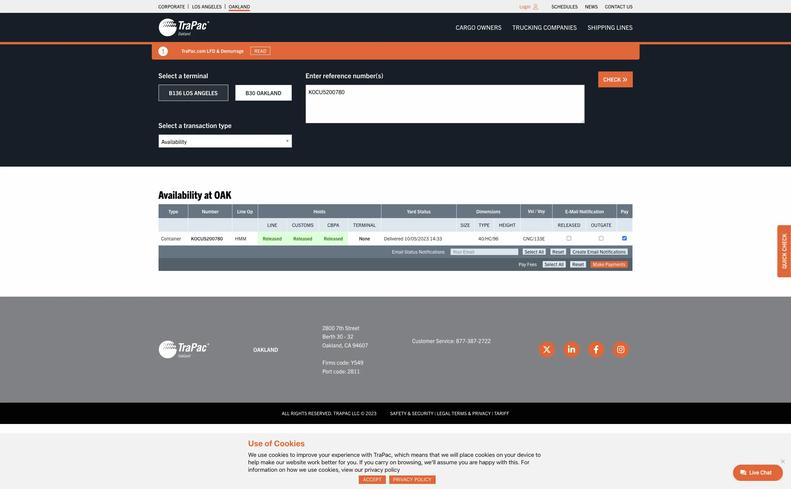 Task type: locate. For each thing, give the bounding box(es) containing it.
trucking companies link
[[507, 21, 583, 34]]

type down dimensions
[[479, 222, 490, 228]]

2 vertical spatial on
[[279, 467, 286, 474]]

carry
[[375, 459, 389, 466]]

2800 7th street berth 30 - 32 oakland, ca 94607
[[323, 325, 368, 349]]

angeles
[[202, 3, 222, 9], [194, 90, 218, 96]]

1 vertical spatial check
[[781, 234, 788, 252]]

| left tariff link
[[492, 411, 493, 417]]

status right yard
[[418, 209, 431, 215]]

0 horizontal spatial use
[[258, 452, 267, 459]]

0 vertical spatial status
[[418, 209, 431, 215]]

status for yard
[[418, 209, 431, 215]]

0 horizontal spatial you
[[365, 459, 374, 466]]

0 vertical spatial menu bar
[[548, 2, 637, 11]]

how
[[287, 467, 298, 474]]

op
[[247, 209, 253, 215]]

pay right notification
[[621, 209, 629, 215]]

None button
[[523, 249, 546, 255], [551, 249, 567, 255], [571, 249, 628, 255], [543, 262, 566, 268], [571, 262, 586, 268], [523, 249, 546, 255], [551, 249, 567, 255], [571, 249, 628, 255], [543, 262, 566, 268], [571, 262, 586, 268]]

b30 oakland
[[246, 90, 282, 96]]

0 horizontal spatial with
[[362, 452, 372, 459]]

released down cbpa on the top left of the page
[[324, 236, 343, 242]]

menu bar containing cargo owners
[[451, 21, 639, 34]]

trapac.com
[[182, 48, 206, 54]]

cbpa
[[328, 222, 339, 228]]

1 horizontal spatial privacy
[[473, 411, 491, 417]]

schedules link
[[552, 2, 578, 11]]

privacy policy link
[[389, 476, 436, 484]]

1 vertical spatial privacy
[[393, 477, 413, 483]]

oakland image for banner containing cargo owners
[[159, 18, 209, 37]]

select a terminal
[[159, 71, 208, 80]]

1 horizontal spatial |
[[492, 411, 493, 417]]

los
[[192, 3, 201, 9], [183, 90, 193, 96]]

your up this.
[[505, 452, 516, 459]]

select
[[159, 71, 177, 80], [159, 121, 177, 130]]

cookies up make
[[269, 452, 289, 459]]

oakland image
[[159, 18, 209, 37], [159, 341, 209, 360]]

1 vertical spatial line
[[268, 222, 277, 228]]

0 vertical spatial our
[[276, 459, 285, 466]]

will
[[450, 452, 459, 459]]

email status notifications
[[392, 249, 445, 255]]

2722
[[479, 338, 491, 344]]

browsing,
[[398, 459, 423, 466]]

type down availability
[[168, 209, 178, 215]]

we down website
[[299, 467, 307, 474]]

1 vertical spatial we
[[299, 467, 307, 474]]

2 select from the top
[[159, 121, 177, 130]]

cookies up happy
[[475, 452, 495, 459]]

we
[[248, 452, 257, 459]]

login link
[[520, 3, 531, 9]]

0 horizontal spatial to
[[290, 452, 295, 459]]

use up make
[[258, 452, 267, 459]]

& right terms
[[468, 411, 472, 417]]

on left device
[[497, 452, 503, 459]]

0 horizontal spatial our
[[276, 459, 285, 466]]

0 vertical spatial angeles
[[202, 3, 222, 9]]

status
[[418, 209, 431, 215], [405, 249, 418, 255]]

footer
[[0, 297, 792, 424]]

0 vertical spatial with
[[362, 452, 372, 459]]

angeles left "oakland" link
[[202, 3, 222, 9]]

0 vertical spatial type
[[168, 209, 178, 215]]

1 horizontal spatial use
[[308, 467, 317, 474]]

email
[[392, 249, 404, 255]]

1 oakland image from the top
[[159, 18, 209, 37]]

0 vertical spatial we
[[441, 452, 449, 459]]

2 oakland image from the top
[[159, 341, 209, 360]]

our right make
[[276, 459, 285, 466]]

0 horizontal spatial &
[[217, 48, 220, 54]]

40/hc/96
[[479, 236, 499, 242]]

1 horizontal spatial type
[[479, 222, 490, 228]]

delivered 10/05/2023 14:33
[[384, 236, 443, 242]]

0 vertical spatial oakland image
[[159, 18, 209, 37]]

0 horizontal spatial check
[[604, 76, 623, 83]]

experience
[[332, 452, 360, 459]]

0 vertical spatial check
[[604, 76, 623, 83]]

1 horizontal spatial pay
[[621, 209, 629, 215]]

pay left the fees
[[519, 262, 526, 268]]

trucking
[[513, 23, 542, 31]]

banner
[[0, 13, 792, 60]]

privacy inside footer
[[473, 411, 491, 417]]

a left transaction
[[179, 121, 182, 130]]

1 | from the left
[[435, 411, 436, 417]]

1 vertical spatial menu bar
[[451, 21, 639, 34]]

0 vertical spatial a
[[179, 71, 182, 80]]

0 vertical spatial pay
[[621, 209, 629, 215]]

are
[[470, 459, 478, 466]]

port
[[323, 368, 332, 375]]

1 horizontal spatial &
[[408, 411, 411, 417]]

menu bar
[[548, 2, 637, 11], [451, 21, 639, 34]]

cargo owners
[[456, 23, 502, 31]]

1 horizontal spatial cookies
[[475, 452, 495, 459]]

pay fees
[[519, 262, 537, 268]]

code: right port
[[334, 368, 347, 375]]

for
[[521, 459, 530, 466]]

safety & security link
[[390, 411, 434, 417]]

our down if on the bottom
[[355, 467, 363, 474]]

|
[[435, 411, 436, 417], [492, 411, 493, 417]]

contact us
[[605, 3, 633, 9]]

cnc/133e
[[524, 236, 545, 242]]

your up better
[[319, 452, 330, 459]]

0 vertical spatial select
[[159, 71, 177, 80]]

number(s)
[[353, 71, 384, 80]]

| left legal
[[435, 411, 436, 417]]

released
[[558, 222, 581, 228], [263, 236, 282, 242], [293, 236, 313, 242], [324, 236, 343, 242]]

0 horizontal spatial type
[[168, 209, 178, 215]]

cookies,
[[319, 467, 340, 474]]

1 horizontal spatial line
[[268, 222, 277, 228]]

our
[[276, 459, 285, 466], [355, 467, 363, 474]]

solid image
[[159, 47, 168, 56]]

0 horizontal spatial |
[[435, 411, 436, 417]]

0 horizontal spatial pay
[[519, 262, 526, 268]]

1 horizontal spatial check
[[781, 234, 788, 252]]

0 horizontal spatial on
[[279, 467, 286, 474]]

safety
[[390, 411, 407, 417]]

0 horizontal spatial your
[[319, 452, 330, 459]]

legal
[[437, 411, 451, 417]]

0 horizontal spatial privacy
[[393, 477, 413, 483]]

with up if on the bottom
[[362, 452, 372, 459]]

1 select from the top
[[159, 71, 177, 80]]

1 horizontal spatial to
[[536, 452, 541, 459]]

on
[[497, 452, 503, 459], [390, 459, 397, 466], [279, 467, 286, 474]]

kocu5200780
[[191, 236, 223, 242]]

0 vertical spatial privacy
[[473, 411, 491, 417]]

with left this.
[[497, 459, 508, 466]]

7th
[[336, 325, 344, 331]]

0 vertical spatial los
[[192, 3, 201, 9]]

1 vertical spatial oakland image
[[159, 341, 209, 360]]

help
[[248, 459, 259, 466]]

2 a from the top
[[179, 121, 182, 130]]

2 vertical spatial oakland
[[254, 346, 278, 353]]

to right device
[[536, 452, 541, 459]]

1 horizontal spatial you
[[459, 459, 468, 466]]

use
[[258, 452, 267, 459], [308, 467, 317, 474]]

on left how
[[279, 467, 286, 474]]

None checkbox
[[567, 236, 572, 241], [600, 236, 604, 241], [623, 236, 627, 241], [567, 236, 572, 241], [600, 236, 604, 241], [623, 236, 627, 241]]

select up b136
[[159, 71, 177, 80]]

a for transaction
[[179, 121, 182, 130]]

container
[[161, 236, 181, 242]]

& right safety
[[408, 411, 411, 417]]

privacy
[[473, 411, 491, 417], [393, 477, 413, 483]]

1 a from the top
[[179, 71, 182, 80]]

0 vertical spatial line
[[237, 209, 246, 215]]

2 horizontal spatial &
[[468, 411, 472, 417]]

all rights reserved. trapac llc © 2023
[[282, 411, 377, 417]]

menu bar down light image
[[451, 21, 639, 34]]

-
[[344, 333, 346, 340]]

0 horizontal spatial line
[[237, 209, 246, 215]]

size
[[461, 222, 470, 228]]

assume
[[438, 459, 458, 466]]

angeles inside "link"
[[202, 3, 222, 9]]

1 horizontal spatial our
[[355, 467, 363, 474]]

1 horizontal spatial with
[[497, 459, 508, 466]]

all
[[282, 411, 290, 417]]

payments
[[606, 262, 626, 268]]

& right lfd
[[217, 48, 220, 54]]

0 horizontal spatial we
[[299, 467, 307, 474]]

b136
[[169, 90, 182, 96]]

line op
[[237, 209, 253, 215]]

released down customs
[[293, 236, 313, 242]]

we up assume
[[441, 452, 449, 459]]

use down work
[[308, 467, 317, 474]]

tariff
[[495, 411, 510, 417]]

1 vertical spatial on
[[390, 459, 397, 466]]

0 horizontal spatial cookies
[[269, 452, 289, 459]]

& inside banner
[[217, 48, 220, 54]]

1 horizontal spatial we
[[441, 452, 449, 459]]

los right corporate link
[[192, 3, 201, 9]]

menu bar up shipping
[[548, 2, 637, 11]]

cargo
[[456, 23, 476, 31]]

2800
[[323, 325, 335, 331]]

footer containing 2800 7th street
[[0, 297, 792, 424]]

1 horizontal spatial your
[[505, 452, 516, 459]]

2 horizontal spatial on
[[497, 452, 503, 459]]

1 cookies from the left
[[269, 452, 289, 459]]

1 vertical spatial select
[[159, 121, 177, 130]]

code: up 2811
[[337, 359, 350, 366]]

you
[[365, 459, 374, 466], [459, 459, 468, 466]]

line left customs
[[268, 222, 277, 228]]

customer service: 877-387-2722
[[413, 338, 491, 344]]

we'll
[[425, 459, 436, 466]]

privacy left tariff
[[473, 411, 491, 417]]

you right if on the bottom
[[365, 459, 374, 466]]

2 | from the left
[[492, 411, 493, 417]]

better
[[322, 459, 337, 466]]

on up policy
[[390, 459, 397, 466]]

angeles down the 'terminal'
[[194, 90, 218, 96]]

1 vertical spatial status
[[405, 249, 418, 255]]

2 your from the left
[[505, 452, 516, 459]]

you down 'place'
[[459, 459, 468, 466]]

2 you from the left
[[459, 459, 468, 466]]

status right email
[[405, 249, 418, 255]]

oakland image inside footer
[[159, 341, 209, 360]]

0 vertical spatial use
[[258, 452, 267, 459]]

los right b136
[[183, 90, 193, 96]]

1 to from the left
[[290, 452, 295, 459]]

banner containing cargo owners
[[0, 13, 792, 60]]

line left op
[[237, 209, 246, 215]]

2 to from the left
[[536, 452, 541, 459]]

contact
[[605, 3, 626, 9]]

1 vertical spatial a
[[179, 121, 182, 130]]

to up website
[[290, 452, 295, 459]]

1 vertical spatial type
[[479, 222, 490, 228]]

a left the 'terminal'
[[179, 71, 182, 80]]

1 vertical spatial oakland
[[257, 90, 282, 96]]

hmm
[[235, 236, 247, 242]]

privacy down policy
[[393, 477, 413, 483]]

use
[[248, 439, 263, 449]]

solid image
[[623, 77, 628, 82]]

1 vertical spatial pay
[[519, 262, 526, 268]]

y549
[[351, 359, 364, 366]]

oakland image for footer containing 2800 7th street
[[159, 341, 209, 360]]

demurrage
[[221, 48, 244, 54]]

shipping
[[588, 23, 616, 31]]

select left transaction
[[159, 121, 177, 130]]

view
[[342, 467, 353, 474]]



Task type: vqa. For each thing, say whether or not it's contained in the screenshot.
"None"
yes



Task type: describe. For each thing, give the bounding box(es) containing it.
information
[[248, 467, 278, 474]]

terminal
[[353, 222, 376, 228]]

news link
[[585, 2, 598, 11]]

availability
[[159, 188, 202, 201]]

which
[[395, 452, 410, 459]]

privacy policy
[[393, 477, 432, 483]]

pay for pay
[[621, 209, 629, 215]]

holds
[[314, 209, 326, 215]]

line for line
[[268, 222, 277, 228]]

1 vertical spatial with
[[497, 459, 508, 466]]

1 vertical spatial los
[[183, 90, 193, 96]]

shipping lines link
[[583, 21, 639, 34]]

type
[[219, 121, 232, 130]]

oak
[[214, 188, 231, 201]]

check button
[[599, 72, 633, 87]]

login
[[520, 3, 531, 9]]

pay for pay fees
[[519, 262, 526, 268]]

berth
[[323, 333, 336, 340]]

voy
[[538, 208, 545, 214]]

reference
[[323, 71, 352, 80]]

14:33
[[430, 236, 443, 242]]

you.
[[347, 459, 358, 466]]

security
[[412, 411, 434, 417]]

1 vertical spatial our
[[355, 467, 363, 474]]

oakland,
[[323, 342, 343, 349]]

notification
[[580, 209, 604, 215]]

if
[[360, 459, 363, 466]]

tariff link
[[495, 411, 510, 417]]

2023
[[366, 411, 377, 417]]

status for email
[[405, 249, 418, 255]]

0 vertical spatial oakland
[[229, 3, 250, 9]]

reserved.
[[308, 411, 333, 417]]

oakland inside footer
[[254, 346, 278, 353]]

improve
[[297, 452, 317, 459]]

no image
[[780, 458, 787, 465]]

1 vertical spatial use
[[308, 467, 317, 474]]

rights
[[291, 411, 307, 417]]

mail
[[570, 209, 579, 215]]

make payments
[[593, 262, 626, 268]]

lines
[[617, 23, 633, 31]]

owners
[[477, 23, 502, 31]]

0 vertical spatial on
[[497, 452, 503, 459]]

quick check link
[[778, 226, 792, 278]]

shipping lines
[[588, 23, 633, 31]]

los angeles link
[[192, 2, 222, 11]]

los inside "link"
[[192, 3, 201, 9]]

service:
[[436, 338, 455, 344]]

number
[[202, 209, 219, 215]]

released down e-
[[558, 222, 581, 228]]

legal terms & privacy link
[[437, 411, 491, 417]]

1 vertical spatial code:
[[334, 368, 347, 375]]

us
[[627, 3, 633, 9]]

customer
[[413, 338, 435, 344]]

vsl / voy
[[528, 208, 545, 214]]

yard status
[[407, 209, 431, 215]]

Enter reference number(s) text field
[[306, 85, 585, 123]]

height
[[499, 222, 516, 228]]

oakland link
[[229, 2, 250, 11]]

make
[[261, 459, 275, 466]]

website
[[286, 459, 306, 466]]

1 horizontal spatial on
[[390, 459, 397, 466]]

contact us link
[[605, 2, 633, 11]]

ca
[[345, 342, 352, 349]]

accept link
[[359, 476, 386, 484]]

quick
[[781, 253, 788, 269]]

0 vertical spatial code:
[[337, 359, 350, 366]]

street
[[345, 325, 360, 331]]

/
[[536, 208, 537, 214]]

use of cookies we use cookies to improve your experience with trapac, which means that we will place cookies on your device to help make our website work better for you. if you carry on browsing, we'll assume you are happy with this. for information on how we use cookies, view our privacy policy
[[248, 439, 541, 474]]

accept
[[363, 477, 382, 483]]

a for terminal
[[179, 71, 182, 80]]

place
[[460, 452, 474, 459]]

©
[[361, 411, 365, 417]]

make
[[593, 262, 605, 268]]

select for select a terminal
[[159, 71, 177, 80]]

firms
[[323, 359, 336, 366]]

outgate
[[592, 222, 612, 228]]

1 your from the left
[[319, 452, 330, 459]]

30
[[337, 333, 343, 340]]

2 cookies from the left
[[475, 452, 495, 459]]

trucking companies
[[513, 23, 577, 31]]

lfd
[[207, 48, 216, 54]]

none
[[359, 236, 370, 242]]

terms
[[452, 411, 467, 417]]

menu bar containing schedules
[[548, 2, 637, 11]]

news
[[585, 3, 598, 9]]

1 vertical spatial angeles
[[194, 90, 218, 96]]

trapac.com lfd & demurrage
[[182, 48, 244, 54]]

1 you from the left
[[365, 459, 374, 466]]

safety & security | legal terms & privacy | tariff
[[390, 411, 510, 417]]

of
[[265, 439, 273, 449]]

check inside quick check link
[[781, 234, 788, 252]]

select for select a transaction type
[[159, 121, 177, 130]]

transaction
[[184, 121, 217, 130]]

means
[[411, 452, 428, 459]]

availability at oak
[[159, 188, 231, 201]]

corporate link
[[159, 2, 185, 11]]

light image
[[534, 4, 538, 9]]

line for line op
[[237, 209, 246, 215]]

yard
[[407, 209, 417, 215]]

check inside check 'button'
[[604, 76, 623, 83]]

94607
[[353, 342, 368, 349]]

select a transaction type
[[159, 121, 232, 130]]

released right the hmm
[[263, 236, 282, 242]]

companies
[[544, 23, 577, 31]]

delivered
[[384, 236, 404, 242]]

Your Email email field
[[451, 249, 519, 255]]

this.
[[509, 459, 520, 466]]



